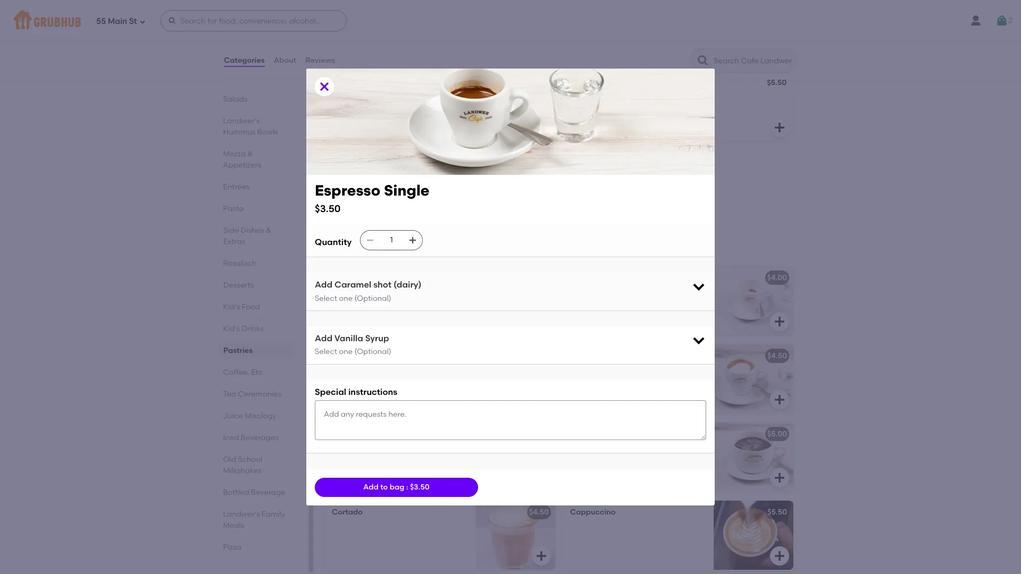 Task type: vqa. For each thing, say whether or not it's contained in the screenshot.
$4.50
yes



Task type: describe. For each thing, give the bounding box(es) containing it.
(optional) inside add vanilla syrup select one (optional)
[[354, 347, 391, 357]]

add to bag : $3.50
[[363, 483, 429, 492]]

cortado image
[[475, 501, 555, 570]]

iced beverages tab
[[223, 432, 290, 443]]

americano large
[[570, 430, 634, 439]]

1 horizontal spatial coffee,
[[323, 241, 364, 255]]

cappuccino
[[570, 508, 616, 517]]

special instructions
[[315, 387, 397, 397]]

landwer's hummus bowls tab
[[223, 115, 290, 138]]

cappuccino image
[[714, 501, 793, 570]]

bottled beverage tab
[[223, 487, 290, 498]]

almond
[[570, 79, 599, 88]]

juice
[[223, 412, 243, 421]]

meals
[[223, 521, 244, 530]]

single for espresso single $3.50
[[384, 181, 429, 200]]

macchiato double image
[[714, 345, 793, 414]]

categories
[[224, 56, 265, 65]]

ceremonies
[[238, 390, 282, 399]]

select inside the add caramel shot (dairy) select one (optional)
[[315, 294, 337, 303]]

pasta tab
[[223, 203, 290, 214]]

kid's drinks
[[223, 324, 264, 333]]

add caramel shot (dairy) select one (optional)
[[315, 280, 421, 303]]

0 vertical spatial etc
[[367, 241, 385, 255]]

side
[[223, 226, 239, 235]]

entrées tab
[[223, 181, 290, 193]]

one inside the add caramel shot (dairy) select one (optional)
[[339, 294, 353, 303]]

$4.50 button
[[564, 345, 793, 414]]

main navigation navigation
[[0, 0, 1021, 41]]

svg image inside main navigation "navigation"
[[139, 18, 146, 25]]

1 horizontal spatial $3.50
[[410, 483, 429, 492]]

bottled
[[223, 488, 250, 497]]

one inside add vanilla syrup select one (optional)
[[339, 347, 353, 357]]

school
[[238, 455, 263, 464]]

landwer's for meals
[[223, 510, 260, 519]]

tea ceremonies tab
[[223, 389, 290, 400]]

americano large image
[[714, 423, 793, 492]]

macchiato single button
[[325, 345, 555, 414]]

caramel
[[334, 280, 371, 290]]

americano for americano large
[[570, 430, 611, 439]]

add for add caramel shot (dairy)
[[315, 280, 332, 290]]

dishes
[[241, 226, 264, 235]]

chocolate croissant image
[[475, 151, 555, 220]]

landwer's for bowls
[[223, 116, 260, 125]]

about button
[[273, 41, 297, 80]]

espresso single $3.50
[[315, 181, 429, 215]]

add for add vanilla syrup
[[315, 333, 332, 343]]

almond croissant
[[570, 79, 636, 88]]

Special instructions text field
[[315, 401, 706, 440]]

rosalach
[[223, 259, 257, 268]]

pastries inside tab
[[223, 346, 253, 355]]

espresso single
[[332, 273, 388, 282]]

mixology
[[245, 412, 277, 421]]

butter
[[332, 79, 354, 88]]

0 vertical spatial $5.50
[[767, 78, 786, 87]]

kid's food tab
[[223, 302, 290, 313]]

old school milkshakes tab
[[223, 454, 290, 476]]

food
[[242, 303, 260, 312]]

iced
[[223, 433, 239, 442]]

syrup
[[365, 333, 389, 343]]

svg image inside 2 button
[[996, 14, 1008, 27]]

salads tab
[[223, 94, 290, 105]]

desserts tab
[[223, 280, 290, 291]]

kid's food
[[223, 303, 260, 312]]

$5.00 for americano large
[[767, 430, 787, 439]]

shot
[[373, 280, 391, 290]]

search icon image
[[697, 54, 709, 67]]

single for espresso single
[[366, 273, 388, 282]]

pizza
[[223, 543, 242, 552]]

landwer's family meals tab
[[223, 509, 290, 531]]

$4.50 for the macchiato double image
[[767, 352, 787, 361]]

extras
[[223, 237, 245, 246]]

vanilla
[[334, 333, 363, 343]]

55
[[96, 16, 106, 26]]



Task type: locate. For each thing, give the bounding box(es) containing it.
bag
[[390, 483, 404, 492]]

beverages
[[241, 433, 279, 442]]

1 vertical spatial select
[[315, 347, 337, 357]]

croissant right chocolate
[[372, 157, 407, 166]]

0 vertical spatial $4.50
[[767, 352, 787, 361]]

2 one from the top
[[339, 347, 353, 357]]

add left caramel
[[315, 280, 332, 290]]

espresso left shot
[[332, 273, 364, 282]]

2
[[1008, 16, 1012, 25]]

coffee, etc up espresso single
[[323, 241, 385, 255]]

bottled beverage
[[223, 488, 286, 497]]

0 vertical spatial espresso
[[315, 181, 380, 200]]

1 vertical spatial &
[[266, 226, 271, 235]]

croissant
[[356, 79, 391, 88], [600, 79, 636, 88], [372, 157, 407, 166]]

$3.50 right :
[[410, 483, 429, 492]]

main
[[108, 16, 127, 26]]

0 vertical spatial landwer's
[[223, 116, 260, 125]]

& up appetizers
[[248, 149, 253, 158]]

1 vertical spatial landwer's
[[223, 510, 260, 519]]

2 landwer's from the top
[[223, 510, 260, 519]]

(optional) down "syrup" on the left bottom
[[354, 347, 391, 357]]

$5.50 for chocolate croissant image
[[529, 157, 549, 166]]

$4.50
[[767, 352, 787, 361], [529, 508, 549, 517]]

pastries tab
[[223, 345, 290, 356]]

kid's drinks tab
[[223, 323, 290, 334]]

$3.50
[[315, 203, 341, 215], [410, 483, 429, 492]]

1 landwer's from the top
[[223, 116, 260, 125]]

landwer's up hummus
[[223, 116, 260, 125]]

select
[[315, 294, 337, 303], [315, 347, 337, 357]]

0 horizontal spatial etc
[[251, 368, 263, 377]]

0 horizontal spatial &
[[248, 149, 253, 158]]

& inside side dishes & extras
[[266, 226, 271, 235]]

macchiato
[[332, 352, 371, 361]]

quantity
[[315, 237, 352, 247]]

macchiato single
[[332, 352, 396, 361]]

coffee, etc up tea ceremonies
[[223, 368, 263, 377]]

1 vertical spatial one
[[339, 347, 353, 357]]

(optional)
[[354, 294, 391, 303], [354, 347, 391, 357]]

shakshuka's
[[223, 73, 268, 82]]

mezza & appetizers tab
[[223, 148, 290, 171]]

1 vertical spatial $4.50
[[529, 508, 549, 517]]

kid's for kid's food
[[223, 303, 240, 312]]

tea
[[223, 390, 236, 399]]

americano left large
[[570, 430, 611, 439]]

1 americano from the left
[[332, 430, 372, 439]]

(optional) inside the add caramel shot (dairy) select one (optional)
[[354, 294, 391, 303]]

1 horizontal spatial $4.50
[[767, 352, 787, 361]]

1 vertical spatial etc
[[251, 368, 263, 377]]

1 select from the top
[[315, 294, 337, 303]]

landwer's up meals
[[223, 510, 260, 519]]

select down caramel
[[315, 294, 337, 303]]

Search Cafe Landwer search field
[[713, 56, 794, 66]]

family
[[262, 510, 285, 519]]

single inside espresso single $3.50
[[384, 181, 429, 200]]

1 one from the top
[[339, 294, 353, 303]]

espresso for espresso single $3.50
[[315, 181, 380, 200]]

americano down special instructions
[[332, 430, 372, 439]]

etc down pastries tab
[[251, 368, 263, 377]]

espresso single image
[[475, 266, 555, 336]]

:
[[406, 483, 408, 492]]

coffee, etc tab
[[223, 367, 290, 378]]

0 vertical spatial one
[[339, 294, 353, 303]]

Input item quantity number field
[[380, 231, 403, 250]]

desserts
[[223, 281, 254, 290]]

2 kid's from the top
[[223, 324, 240, 333]]

1 vertical spatial add
[[315, 333, 332, 343]]

single
[[384, 181, 429, 200], [366, 273, 388, 282], [373, 352, 396, 361]]

0 horizontal spatial $4.50
[[529, 508, 549, 517]]

espresso
[[315, 181, 380, 200], [332, 273, 364, 282]]

0 vertical spatial &
[[248, 149, 253, 158]]

1 vertical spatial espresso
[[332, 273, 364, 282]]

add left to
[[363, 483, 379, 492]]

kid's for kid's drinks
[[223, 324, 240, 333]]

1 vertical spatial $5.50
[[529, 157, 549, 166]]

add inside add vanilla syrup select one (optional)
[[315, 333, 332, 343]]

$4.00 button
[[564, 266, 793, 336]]

add inside the add caramel shot (dairy) select one (optional)
[[315, 280, 332, 290]]

old school milkshakes
[[223, 455, 263, 475]]

(dairy)
[[394, 280, 421, 290]]

1 vertical spatial single
[[366, 273, 388, 282]]

2 select from the top
[[315, 347, 337, 357]]

juice mixology
[[223, 412, 277, 421]]

0 vertical spatial add
[[315, 280, 332, 290]]

1 vertical spatial (optional)
[[354, 347, 391, 357]]

2 vertical spatial add
[[363, 483, 379, 492]]

pizza tab
[[223, 542, 290, 553]]

& right the dishes
[[266, 226, 271, 235]]

espresso for espresso single
[[332, 273, 364, 282]]

croissant right "butter"
[[356, 79, 391, 88]]

coffee, up "tea"
[[223, 368, 250, 377]]

0 vertical spatial (optional)
[[354, 294, 391, 303]]

chocolate
[[332, 157, 370, 166]]

0 vertical spatial single
[[384, 181, 429, 200]]

0 horizontal spatial americano
[[332, 430, 372, 439]]

2 (optional) from the top
[[354, 347, 391, 357]]

1 horizontal spatial etc
[[367, 241, 385, 255]]

1 (optional) from the top
[[354, 294, 391, 303]]

0 vertical spatial $3.50
[[315, 203, 341, 215]]

americano for americano
[[332, 430, 372, 439]]

& inside mezza & appetizers
[[248, 149, 253, 158]]

reviews button
[[305, 41, 335, 80]]

drinks
[[242, 324, 264, 333]]

0 vertical spatial pastries
[[323, 47, 369, 61]]

svg image
[[139, 18, 146, 25], [318, 80, 331, 93], [773, 121, 786, 134], [773, 315, 786, 328], [691, 333, 706, 348]]

large
[[612, 430, 634, 439]]

espresso down chocolate
[[315, 181, 380, 200]]

chocolate croissant
[[332, 157, 407, 166]]

0 horizontal spatial pastries
[[223, 346, 253, 355]]

1 horizontal spatial pastries
[[323, 47, 369, 61]]

0 vertical spatial select
[[315, 294, 337, 303]]

svg image
[[996, 14, 1008, 27], [168, 16, 176, 25], [535, 121, 548, 134], [366, 236, 374, 245], [409, 236, 417, 245], [691, 279, 706, 294], [535, 315, 548, 328], [535, 394, 548, 406], [773, 394, 786, 406], [773, 472, 786, 484], [535, 550, 548, 563], [773, 550, 786, 563]]

shakshuka's tab
[[223, 72, 290, 83]]

$3.50 inside espresso single $3.50
[[315, 203, 341, 215]]

side dishes & extras
[[223, 226, 271, 246]]

iced beverages
[[223, 433, 279, 442]]

0 horizontal spatial coffee, etc
[[223, 368, 263, 377]]

to
[[380, 483, 388, 492]]

butter croissant image
[[475, 72, 555, 141]]

espresso inside espresso single $3.50
[[315, 181, 380, 200]]

one down vanilla
[[339, 347, 353, 357]]

single inside button
[[373, 352, 396, 361]]

milkshakes
[[223, 466, 262, 475]]

espresso inside button
[[332, 273, 364, 282]]

old
[[223, 455, 236, 464]]

landwer's inside landwer's hummus bowls
[[223, 116, 260, 125]]

butter croissant
[[332, 79, 391, 88]]

2 button
[[996, 11, 1012, 30]]

st
[[129, 16, 137, 26]]

mezza & appetizers
[[223, 149, 262, 170]]

croissant for chocolate croissant
[[372, 157, 407, 166]]

1 vertical spatial pastries
[[223, 346, 253, 355]]

pasta
[[223, 204, 244, 213]]

macchiato single image
[[475, 345, 555, 414]]

americano
[[332, 430, 372, 439], [570, 430, 611, 439]]

espresso double image
[[714, 266, 793, 336]]

$5.00 for americano
[[529, 430, 549, 439]]

juice mixology tab
[[223, 411, 290, 422]]

about
[[274, 56, 296, 65]]

reviews
[[305, 56, 335, 65]]

landwer's hummus bowls
[[223, 116, 278, 137]]

1 kid's from the top
[[223, 303, 240, 312]]

1 vertical spatial coffee,
[[223, 368, 250, 377]]

coffee, etc inside coffee, etc tab
[[223, 368, 263, 377]]

add vanilla syrup select one (optional)
[[315, 333, 391, 357]]

1 vertical spatial $3.50
[[410, 483, 429, 492]]

croissant for almond croissant
[[600, 79, 636, 88]]

kid's left food
[[223, 303, 240, 312]]

$4.50 inside button
[[767, 352, 787, 361]]

instructions
[[348, 387, 397, 397]]

one down caramel
[[339, 294, 353, 303]]

add left vanilla
[[315, 333, 332, 343]]

coffee,
[[323, 241, 364, 255], [223, 368, 250, 377]]

categories button
[[223, 41, 265, 80]]

croissant right almond
[[600, 79, 636, 88]]

single left (dairy)
[[366, 273, 388, 282]]

americano image
[[475, 423, 555, 492]]

espresso single button
[[325, 266, 555, 336]]

hummus
[[223, 128, 256, 137]]

select down vanilla
[[315, 347, 337, 357]]

pastries up "butter"
[[323, 47, 369, 61]]

$5.00
[[529, 79, 549, 88], [529, 430, 549, 439], [767, 430, 787, 439]]

etc up espresso single
[[367, 241, 385, 255]]

1 vertical spatial coffee, etc
[[223, 368, 263, 377]]

single down chocolate croissant
[[384, 181, 429, 200]]

etc inside tab
[[251, 368, 263, 377]]

2 vertical spatial $5.50
[[767, 508, 787, 517]]

salads
[[223, 95, 248, 104]]

1 vertical spatial kid's
[[223, 324, 240, 333]]

appetizers
[[223, 161, 262, 170]]

pastries down kid's drinks
[[223, 346, 253, 355]]

bowls
[[258, 128, 278, 137]]

tea ceremonies
[[223, 390, 282, 399]]

55 main st
[[96, 16, 137, 26]]

$5.50 for cappuccino image
[[767, 508, 787, 517]]

2 americano from the left
[[570, 430, 611, 439]]

$4.50 for "cortado" image on the bottom of page
[[529, 508, 549, 517]]

rosalach tab
[[223, 258, 290, 269]]

entrées
[[223, 182, 250, 191]]

add for add to bag
[[363, 483, 379, 492]]

0 horizontal spatial $3.50
[[315, 203, 341, 215]]

$4.00
[[767, 273, 787, 282]]

1 horizontal spatial &
[[266, 226, 271, 235]]

special
[[315, 387, 346, 397]]

add
[[315, 280, 332, 290], [315, 333, 332, 343], [363, 483, 379, 492]]

(optional) down shot
[[354, 294, 391, 303]]

coffee, up espresso single
[[323, 241, 364, 255]]

cortado
[[332, 508, 363, 517]]

$3.50 up quantity
[[315, 203, 341, 215]]

single down "syrup" on the left bottom
[[373, 352, 396, 361]]

single for macchiato single
[[373, 352, 396, 361]]

0 vertical spatial coffee,
[[323, 241, 364, 255]]

0 vertical spatial kid's
[[223, 303, 240, 312]]

select inside add vanilla syrup select one (optional)
[[315, 347, 337, 357]]

landwer's inside landwer's family meals
[[223, 510, 260, 519]]

0 vertical spatial coffee, etc
[[323, 241, 385, 255]]

one
[[339, 294, 353, 303], [339, 347, 353, 357]]

kid's
[[223, 303, 240, 312], [223, 324, 240, 333]]

0 horizontal spatial coffee,
[[223, 368, 250, 377]]

1 horizontal spatial coffee, etc
[[323, 241, 385, 255]]

croissant for butter croissant
[[356, 79, 391, 88]]

coffee, inside tab
[[223, 368, 250, 377]]

pastries
[[323, 47, 369, 61], [223, 346, 253, 355]]

landwer's
[[223, 116, 260, 125], [223, 510, 260, 519]]

1 horizontal spatial americano
[[570, 430, 611, 439]]

kid's left the drinks at left
[[223, 324, 240, 333]]

landwer's family meals
[[223, 510, 285, 530]]

beverage
[[251, 488, 286, 497]]

single inside button
[[366, 273, 388, 282]]

etc
[[367, 241, 385, 255], [251, 368, 263, 377]]

side dishes & extras tab
[[223, 225, 290, 247]]

mezza
[[223, 149, 246, 158]]

2 vertical spatial single
[[373, 352, 396, 361]]



